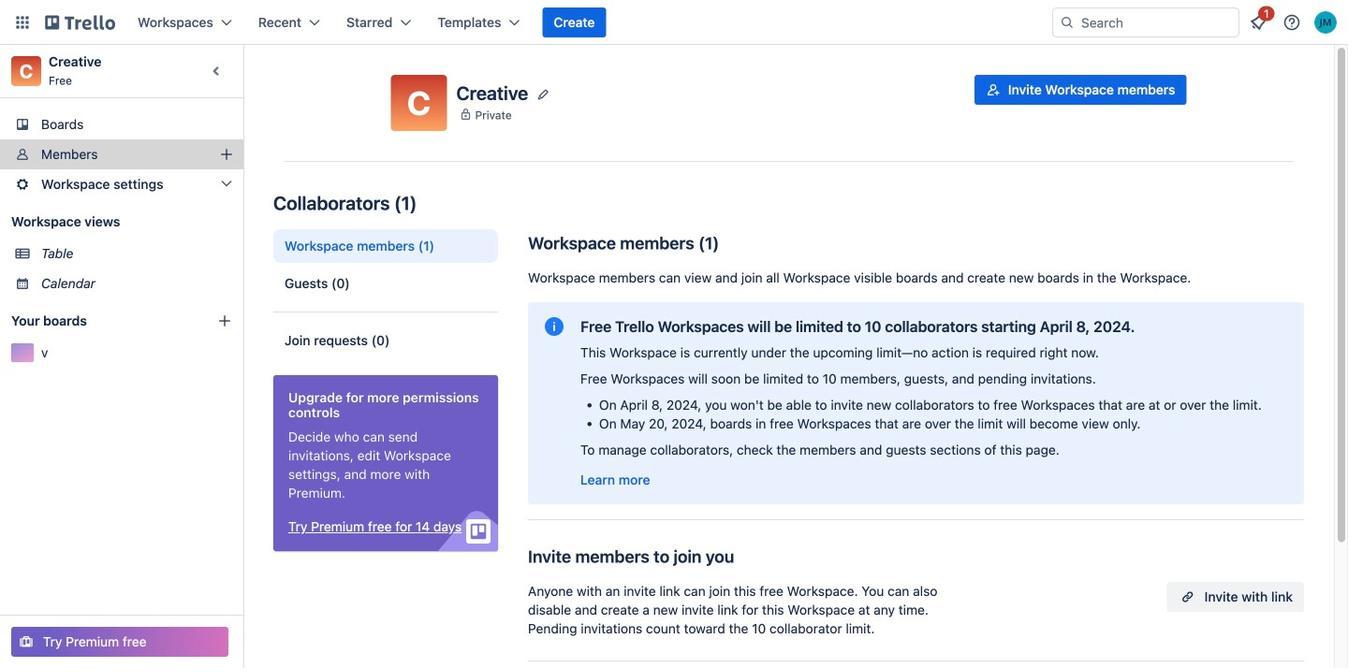 Task type: vqa. For each thing, say whether or not it's contained in the screenshot.
"Primary" element
yes



Task type: describe. For each thing, give the bounding box(es) containing it.
jeremy miller (jeremymiller198) image
[[1315, 11, 1337, 34]]

workspace navigation collapse icon image
[[204, 58, 230, 84]]

open information menu image
[[1283, 13, 1302, 32]]

your boards with 1 items element
[[11, 310, 189, 332]]

1 notification image
[[1247, 11, 1270, 34]]



Task type: locate. For each thing, give the bounding box(es) containing it.
search image
[[1060, 15, 1075, 30]]

add board image
[[217, 314, 232, 329]]

primary element
[[0, 0, 1348, 45]]

Search field
[[1075, 9, 1239, 36]]

back to home image
[[45, 7, 115, 37]]



